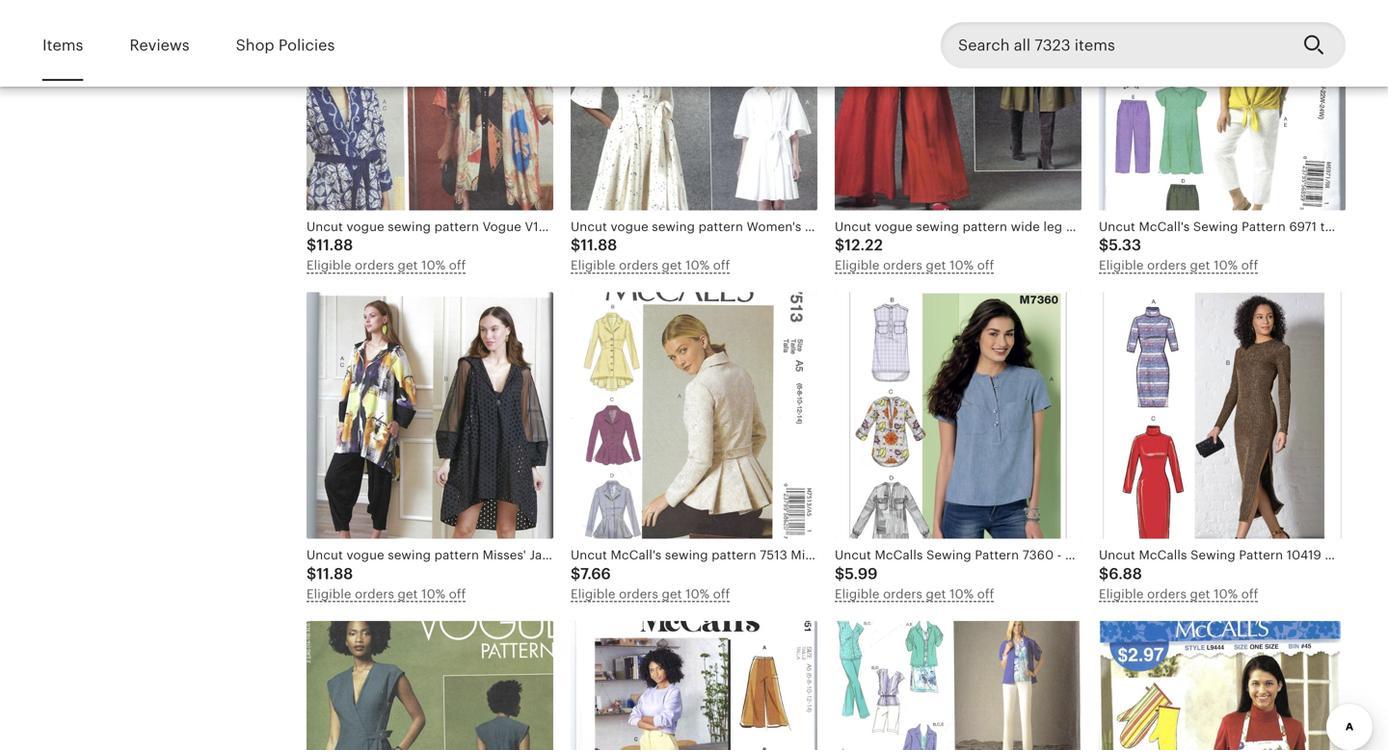 Task type: vqa. For each thing, say whether or not it's contained in the screenshot.
bottommost an
no



Task type: describe. For each thing, give the bounding box(es) containing it.
10% for eligible orders get 10% off button related to uncut mccall's sewing pattern 6971 top tunic pants shorts dress women's sizes 18w 20w 22w 24w 26-32 ff image
[[1214, 258, 1238, 273]]

$ 11.88 eligible orders get 10% off for eligible orders get 10% off button related to uncut vogue sewing pattern vogue v1610 1610 one size s. betzina | misses' kimono & belts  ff image on the left top of page
[[307, 237, 466, 273]]

eligible for eligible orders get 10% off button associated with "uncut vogue sewing pattern wide leg pants  coulottes - vogue 10866 1772 - s m l xl & xxl ff" "image"
[[835, 258, 880, 273]]

eligible for eligible orders get 10% off button corresponding to uncut mccall's sewing pattern  7513 misses' jackets sewing pattern  size 6-8-10-12-14 14-16-18-20-22 ff image
[[571, 587, 616, 602]]

uncut vogue sewing pattern womens jumpsuit, mock wrap jumpsuit pattern, semi fitted jumpsuit, vogue 1645, size xs-m and l-xl ff image
[[307, 622, 553, 751]]

get for eligible orders get 10% off button associated with uncut mccalls sewing pattern 7360 - blouse - casual - with chest pocket sizes (6-8-10-12-14) (14-16-18-20-22) factory folded image
[[926, 587, 946, 602]]

$ 12.22 eligible orders get 10% off
[[835, 237, 994, 273]]

uncut vogue sewing pattern vogue v1610 1610 one size s. betzina | misses' kimono & belts  ff image
[[307, 0, 553, 210]]

eligible for eligible orders get 10% off button related to uncut mccall's sewing pattern 6971 top tunic pants shorts dress women's sizes 18w 20w 22w 24w 26-32 ff image
[[1099, 258, 1144, 273]]

uncut mccalls sew sewing pattern l9444 9444 adults and childrens apron and oven mitt one size ff image
[[1099, 622, 1346, 751]]

orders for "uncut vogue sewing pattern wide leg pants  coulottes - vogue 10866 1772 - s m l xl & xxl ff" "image"
[[883, 258, 922, 273]]

uncut vogue sewing pattern wide leg pants  coulottes - vogue 10866 1772 - s m l xl & xxl ff image
[[835, 0, 1082, 210]]

orders for uncut mccall's sewing pattern  7513 misses' jackets sewing pattern  size 6-8-10-12-14 14-16-18-20-22 ff image
[[619, 587, 658, 602]]

Search all 7323 items text field
[[941, 22, 1288, 69]]

off for eligible orders get 10% off button corresponding to uncut mccall's sewing pattern  7513 misses' jackets sewing pattern  size 6-8-10-12-14 14-16-18-20-22 ff image
[[713, 587, 730, 602]]

11.88 for uncut vogue sewing pattern misses' jacket and pants by sandra betzina vogue sewing pattern 1891 all size ff image's eligible orders get 10% off button
[[316, 566, 353, 583]]

eligible for eligible orders get 10% off button associated with uncut mccalls sewing pattern 10419 m7999 7999 misses' dresses size xs-s-m-l-xl factory folded image
[[1099, 587, 1144, 602]]

$ for eligible orders get 10% off button corresponding to uncut mccall's sewing pattern  7513 misses' jackets sewing pattern  size 6-8-10-12-14 14-16-18-20-22 ff image
[[571, 566, 580, 583]]

get for eligible orders get 10% off button corresponding to uncut mccall's sewing pattern  7513 misses' jackets sewing pattern  size 6-8-10-12-14 14-16-18-20-22 ff image
[[662, 587, 682, 602]]

off for uncut vogue sewing pattern misses' jacket and pants by sandra betzina vogue sewing pattern 1891 all size ff image's eligible orders get 10% off button
[[449, 587, 466, 602]]

eligible orders get 10% off button for uncut mccall's sewing pattern 6971 top tunic pants shorts dress women's sizes 18w 20w 22w 24w 26-32 ff image
[[1099, 256, 1340, 275]]

10% for uncut vogue sewing pattern misses' jacket and pants by sandra betzina vogue sewing pattern 1891 all size ff image's eligible orders get 10% off button
[[421, 587, 446, 602]]

policies
[[278, 37, 335, 54]]

10% for eligible orders get 10% off button related to uncut vogue sewing pattern vogue v1610 1610 one size s. betzina | misses' kimono & belts  ff image on the left top of page
[[421, 258, 446, 273]]

orders for uncut mccalls sewing pattern 10419 m7999 7999 misses' dresses size xs-s-m-l-xl factory folded image
[[1147, 587, 1187, 602]]

$ for eligible orders get 10% off button corresponding to uncut vogue sewing pattern women's dress, button front dress, maxi dress, shirt dress, new vogue 1783, size 8-16 and 16-24 ff image
[[571, 237, 581, 254]]

10% for eligible orders get 10% off button corresponding to uncut vogue sewing pattern women's dress, button front dress, maxi dress, shirt dress, new vogue 1783, size 8-16 and 16-24 ff image
[[685, 258, 710, 273]]

off for eligible orders get 10% off button associated with uncut mccalls sewing pattern 7360 - blouse - casual - with chest pocket sizes (6-8-10-12-14) (14-16-18-20-22) factory folded image
[[977, 587, 994, 602]]

off for eligible orders get 10% off button corresponding to uncut vogue sewing pattern women's dress, button front dress, maxi dress, shirt dress, new vogue 1783, size 8-16 and 16-24 ff image
[[713, 258, 730, 273]]

get for eligible orders get 10% off button related to uncut vogue sewing pattern vogue v1610 1610 one size s. betzina | misses' kimono & belts  ff image on the left top of page
[[398, 258, 418, 273]]

10% for eligible orders get 10% off button associated with uncut mccalls sewing pattern 7360 - blouse - casual - with chest pocket sizes (6-8-10-12-14) (14-16-18-20-22) factory folded image
[[950, 587, 974, 602]]

$ 11.88 eligible orders get 10% off for eligible orders get 10% off button corresponding to uncut vogue sewing pattern women's dress, button front dress, maxi dress, shirt dress, new vogue 1783, size 8-16 and 16-24 ff image
[[571, 237, 730, 273]]

items
[[42, 37, 83, 54]]

eligible orders get 10% off button for uncut vogue sewing pattern women's dress, button front dress, maxi dress, shirt dress, new vogue 1783, size 8-16 and 16-24 ff image
[[571, 256, 812, 275]]

$ for eligible orders get 10% off button related to uncut vogue sewing pattern vogue v1610 1610 one size s. betzina | misses' kimono & belts  ff image on the left top of page
[[307, 237, 316, 254]]

$ for eligible orders get 10% off button related to uncut mccall's sewing pattern 6971 top tunic pants shorts dress women's sizes 18w 20w 22w 24w 26-32 ff image
[[1099, 237, 1109, 254]]

reviews
[[130, 37, 189, 54]]

$ 7.66 eligible orders get 10% off
[[571, 566, 730, 602]]

10% for eligible orders get 10% off button associated with "uncut vogue sewing pattern wide leg pants  coulottes - vogue 10866 1772 - s m l xl & xxl ff" "image"
[[950, 258, 974, 273]]

eligible orders get 10% off button for uncut mccalls sewing pattern 10419 m7999 7999 misses' dresses size xs-s-m-l-xl factory folded image
[[1099, 585, 1340, 604]]

5.33
[[1109, 237, 1141, 254]]

7.66
[[580, 566, 611, 583]]

$ 6.88 eligible orders get 10% off
[[1099, 566, 1258, 602]]

uncut mccalls sewing pattern 10419 m7999 7999 misses' dresses size xs-s-m-l-xl factory folded image
[[1099, 293, 1346, 539]]

uncut mccall's sewing pattern  7513 misses' jackets sewing pattern  size 6-8-10-12-14 14-16-18-20-22 ff image
[[571, 293, 817, 539]]

orders for uncut vogue sewing pattern vogue v1610 1610 one size s. betzina | misses' kimono & belts  ff image on the left top of page
[[355, 258, 394, 273]]

get for eligible orders get 10% off button associated with uncut mccalls sewing pattern 10419 m7999 7999 misses' dresses size xs-s-m-l-xl factory folded image
[[1190, 587, 1210, 602]]

$ 5.33 eligible orders get 10% off
[[1099, 237, 1258, 273]]

shop policies
[[236, 37, 335, 54]]

uncut vogue sewing pattern misses' jacket and pants by sandra betzina vogue sewing pattern 1891 all size ff image
[[307, 293, 553, 539]]

$ for uncut vogue sewing pattern misses' jacket and pants by sandra betzina vogue sewing pattern 1891 all size ff image's eligible orders get 10% off button
[[307, 566, 316, 583]]

5.99
[[845, 566, 878, 583]]



Task type: locate. For each thing, give the bounding box(es) containing it.
orders
[[355, 258, 394, 273], [619, 258, 658, 273], [883, 258, 922, 273], [1147, 258, 1187, 273], [355, 587, 394, 602], [619, 587, 658, 602], [883, 587, 922, 602], [1147, 587, 1187, 602]]

11.88
[[316, 237, 353, 254], [581, 237, 617, 254], [316, 566, 353, 583]]

eligible inside $ 12.22 eligible orders get 10% off
[[835, 258, 880, 273]]

off
[[449, 258, 466, 273], [713, 258, 730, 273], [977, 258, 994, 273], [1241, 258, 1258, 273], [449, 587, 466, 602], [713, 587, 730, 602], [977, 587, 994, 602], [1241, 587, 1258, 602]]

get inside the $ 5.99 eligible orders get 10% off
[[926, 587, 946, 602]]

$ 5.99 eligible orders get 10% off
[[835, 566, 994, 602]]

off inside the $ 5.99 eligible orders get 10% off
[[977, 587, 994, 602]]

off for eligible orders get 10% off button related to uncut mccall's sewing pattern 6971 top tunic pants shorts dress women's sizes 18w 20w 22w 24w 26-32 ff image
[[1241, 258, 1258, 273]]

10%
[[421, 258, 446, 273], [685, 258, 710, 273], [950, 258, 974, 273], [1214, 258, 1238, 273], [421, 587, 446, 602], [685, 587, 710, 602], [950, 587, 974, 602], [1214, 587, 1238, 602]]

eligible inside the '$ 7.66 eligible orders get 10% off'
[[571, 587, 616, 602]]

eligible for eligible orders get 10% off button corresponding to uncut vogue sewing pattern women's dress, button front dress, maxi dress, shirt dress, new vogue 1783, size 8-16 and 16-24 ff image
[[571, 258, 616, 273]]

$ for eligible orders get 10% off button associated with uncut mccalls sewing pattern 10419 m7999 7999 misses' dresses size xs-s-m-l-xl factory folded image
[[1099, 566, 1109, 583]]

orders for uncut vogue sewing pattern women's dress, button front dress, maxi dress, shirt dress, new vogue 1783, size 8-16 and 16-24 ff image
[[619, 258, 658, 273]]

10% inside the '$ 7.66 eligible orders get 10% off'
[[685, 587, 710, 602]]

reviews link
[[130, 23, 189, 68]]

off inside $ 12.22 eligible orders get 10% off
[[977, 258, 994, 273]]

get
[[398, 258, 418, 273], [662, 258, 682, 273], [926, 258, 946, 273], [1190, 258, 1210, 273], [398, 587, 418, 602], [662, 587, 682, 602], [926, 587, 946, 602], [1190, 587, 1210, 602]]

off for eligible orders get 10% off button associated with "uncut vogue sewing pattern wide leg pants  coulottes - vogue 10866 1772 - s m l xl & xxl ff" "image"
[[977, 258, 994, 273]]

uncut  simplicity sewing pattern 2705 sewing pattern for misses dress or top pants or shorts and jacket sz 10-18 20-28 ff image
[[835, 622, 1082, 751]]

eligible for uncut vogue sewing pattern misses' jacket and pants by sandra betzina vogue sewing pattern 1891 all size ff image's eligible orders get 10% off button
[[307, 587, 351, 602]]

items link
[[42, 23, 83, 68]]

$ inside '$ 6.88 eligible orders get 10% off'
[[1099, 566, 1109, 583]]

orders inside $ 5.33 eligible orders get 10% off
[[1147, 258, 1187, 273]]

shop
[[236, 37, 274, 54]]

eligible orders get 10% off button for "uncut vogue sewing pattern wide leg pants  coulottes - vogue 10866 1772 - s m l xl & xxl ff" "image"
[[835, 256, 1076, 275]]

10% for eligible orders get 10% off button associated with uncut mccalls sewing pattern 10419 m7999 7999 misses' dresses size xs-s-m-l-xl factory folded image
[[1214, 587, 1238, 602]]

11.88 for eligible orders get 10% off button corresponding to uncut vogue sewing pattern women's dress, button front dress, maxi dress, shirt dress, new vogue 1783, size 8-16 and 16-24 ff image
[[581, 237, 617, 254]]

off for eligible orders get 10% off button associated with uncut mccalls sewing pattern 10419 m7999 7999 misses' dresses size xs-s-m-l-xl factory folded image
[[1241, 587, 1258, 602]]

eligible orders get 10% off button for uncut vogue sewing pattern misses' jacket and pants by sandra betzina vogue sewing pattern 1891 all size ff image
[[307, 585, 548, 604]]

eligible orders get 10% off button for uncut mccalls sewing pattern 7360 - blouse - casual - with chest pocket sizes (6-8-10-12-14) (14-16-18-20-22) factory folded image
[[835, 585, 1076, 604]]

uncut mccalls sewing pattern 11051 8206 misses' pants size 6-14 16-24 ff image
[[571, 622, 817, 751]]

$ 11.88 eligible orders get 10% off for uncut vogue sewing pattern misses' jacket and pants by sandra betzina vogue sewing pattern 1891 all size ff image's eligible orders get 10% off button
[[307, 566, 466, 602]]

orders inside the '$ 7.66 eligible orders get 10% off'
[[619, 587, 658, 602]]

$ inside the $ 5.99 eligible orders get 10% off
[[835, 566, 845, 583]]

uncut mccall's sewing pattern 6971 top tunic pants shorts dress women's sizes 18w 20w 22w 24w 26-32 ff image
[[1099, 0, 1346, 210]]

get for eligible orders get 10% off button associated with "uncut vogue sewing pattern wide leg pants  coulottes - vogue 10866 1772 - s m l xl & xxl ff" "image"
[[926, 258, 946, 273]]

orders inside '$ 6.88 eligible orders get 10% off'
[[1147, 587, 1187, 602]]

orders for uncut vogue sewing pattern misses' jacket and pants by sandra betzina vogue sewing pattern 1891 all size ff image
[[355, 587, 394, 602]]

shop policies link
[[236, 23, 335, 68]]

get for eligible orders get 10% off button related to uncut mccall's sewing pattern 6971 top tunic pants shorts dress women's sizes 18w 20w 22w 24w 26-32 ff image
[[1190, 258, 1210, 273]]

get inside $ 5.33 eligible orders get 10% off
[[1190, 258, 1210, 273]]

eligible orders get 10% off button
[[307, 256, 548, 275], [571, 256, 812, 275], [835, 256, 1076, 275], [1099, 256, 1340, 275], [307, 585, 548, 604], [571, 585, 812, 604], [835, 585, 1076, 604], [1099, 585, 1340, 604]]

11.88 for eligible orders get 10% off button related to uncut vogue sewing pattern vogue v1610 1610 one size s. betzina | misses' kimono & belts  ff image on the left top of page
[[316, 237, 353, 254]]

$ inside $ 12.22 eligible orders get 10% off
[[835, 237, 845, 254]]

eligible for eligible orders get 10% off button associated with uncut mccalls sewing pattern 7360 - blouse - casual - with chest pocket sizes (6-8-10-12-14) (14-16-18-20-22) factory folded image
[[835, 587, 880, 602]]

$ inside the '$ 7.66 eligible orders get 10% off'
[[571, 566, 580, 583]]

$ for eligible orders get 10% off button associated with "uncut vogue sewing pattern wide leg pants  coulottes - vogue 10866 1772 - s m l xl & xxl ff" "image"
[[835, 237, 845, 254]]

orders for uncut mccalls sewing pattern 7360 - blouse - casual - with chest pocket sizes (6-8-10-12-14) (14-16-18-20-22) factory folded image
[[883, 587, 922, 602]]

off inside the '$ 7.66 eligible orders get 10% off'
[[713, 587, 730, 602]]

eligible orders get 10% off button for uncut mccall's sewing pattern  7513 misses' jackets sewing pattern  size 6-8-10-12-14 14-16-18-20-22 ff image
[[571, 585, 812, 604]]

10% inside '$ 6.88 eligible orders get 10% off'
[[1214, 587, 1238, 602]]

uncut mccalls sewing pattern 7360 - blouse - casual - with chest pocket sizes (6-8-10-12-14) (14-16-18-20-22) factory folded image
[[835, 293, 1082, 539]]

$ inside $ 5.33 eligible orders get 10% off
[[1099, 237, 1109, 254]]

eligible
[[307, 258, 351, 273], [571, 258, 616, 273], [835, 258, 880, 273], [1099, 258, 1144, 273], [307, 587, 351, 602], [571, 587, 616, 602], [835, 587, 880, 602], [1099, 587, 1144, 602]]

$ 11.88 eligible orders get 10% off
[[307, 237, 466, 273], [571, 237, 730, 273], [307, 566, 466, 602]]

10% inside the $ 5.99 eligible orders get 10% off
[[950, 587, 974, 602]]

eligible inside '$ 6.88 eligible orders get 10% off'
[[1099, 587, 1144, 602]]

orders inside the $ 5.99 eligible orders get 10% off
[[883, 587, 922, 602]]

10% inside $ 5.33 eligible orders get 10% off
[[1214, 258, 1238, 273]]

eligible orders get 10% off button for uncut vogue sewing pattern vogue v1610 1610 one size s. betzina | misses' kimono & belts  ff image on the left top of page
[[307, 256, 548, 275]]

get inside $ 12.22 eligible orders get 10% off
[[926, 258, 946, 273]]

12.22
[[845, 237, 883, 254]]

eligible for eligible orders get 10% off button related to uncut vogue sewing pattern vogue v1610 1610 one size s. betzina | misses' kimono & belts  ff image on the left top of page
[[307, 258, 351, 273]]

6.88
[[1109, 566, 1142, 583]]

get for eligible orders get 10% off button corresponding to uncut vogue sewing pattern women's dress, button front dress, maxi dress, shirt dress, new vogue 1783, size 8-16 and 16-24 ff image
[[662, 258, 682, 273]]

10% for eligible orders get 10% off button corresponding to uncut mccall's sewing pattern  7513 misses' jackets sewing pattern  size 6-8-10-12-14 14-16-18-20-22 ff image
[[685, 587, 710, 602]]

$ for eligible orders get 10% off button associated with uncut mccalls sewing pattern 7360 - blouse - casual - with chest pocket sizes (6-8-10-12-14) (14-16-18-20-22) factory folded image
[[835, 566, 845, 583]]

get inside '$ 6.88 eligible orders get 10% off'
[[1190, 587, 1210, 602]]

10% inside $ 12.22 eligible orders get 10% off
[[950, 258, 974, 273]]

eligible inside the $ 5.99 eligible orders get 10% off
[[835, 587, 880, 602]]

off inside $ 5.33 eligible orders get 10% off
[[1241, 258, 1258, 273]]

off inside '$ 6.88 eligible orders get 10% off'
[[1241, 587, 1258, 602]]

get for uncut vogue sewing pattern misses' jacket and pants by sandra betzina vogue sewing pattern 1891 all size ff image's eligible orders get 10% off button
[[398, 587, 418, 602]]

orders for uncut mccall's sewing pattern 6971 top tunic pants shorts dress women's sizes 18w 20w 22w 24w 26-32 ff image
[[1147, 258, 1187, 273]]

orders inside $ 12.22 eligible orders get 10% off
[[883, 258, 922, 273]]

$
[[307, 237, 316, 254], [571, 237, 581, 254], [835, 237, 845, 254], [1099, 237, 1109, 254], [307, 566, 316, 583], [571, 566, 580, 583], [835, 566, 845, 583], [1099, 566, 1109, 583]]

uncut vogue sewing pattern women's dress, button front dress, maxi dress, shirt dress, new vogue 1783, size 8-16 and 16-24 ff image
[[571, 0, 817, 210]]

off for eligible orders get 10% off button related to uncut vogue sewing pattern vogue v1610 1610 one size s. betzina | misses' kimono & belts  ff image on the left top of page
[[449, 258, 466, 273]]

eligible inside $ 5.33 eligible orders get 10% off
[[1099, 258, 1144, 273]]

get inside the '$ 7.66 eligible orders get 10% off'
[[662, 587, 682, 602]]



